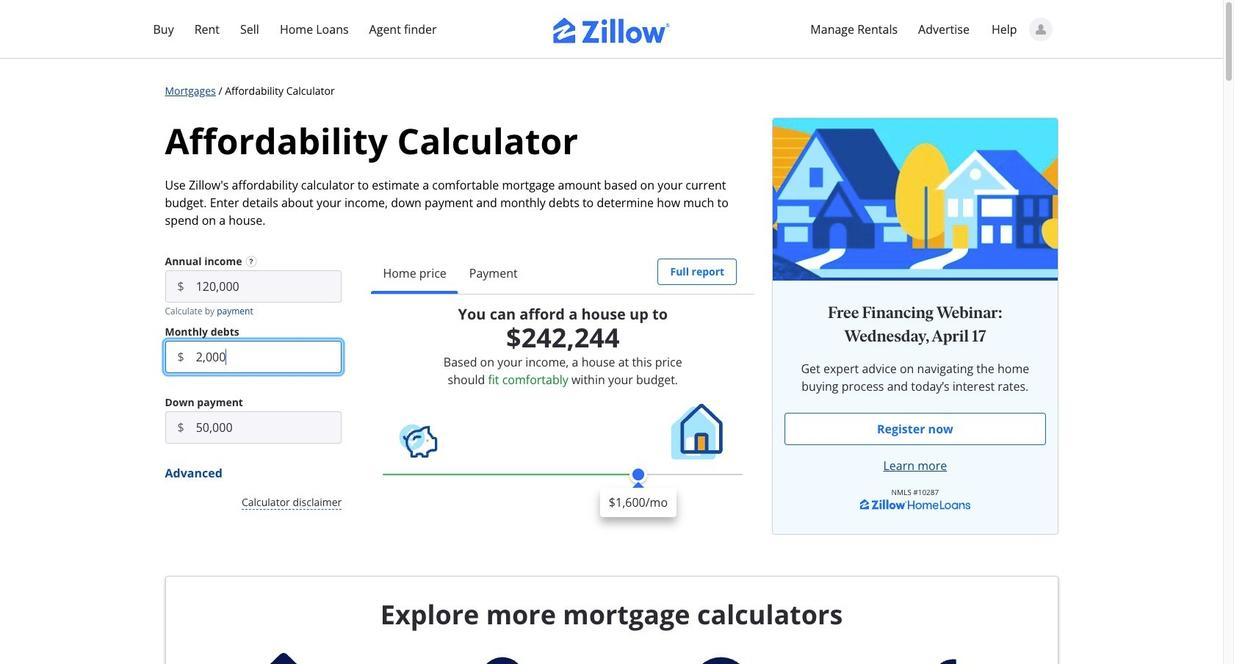 Task type: locate. For each thing, give the bounding box(es) containing it.
  text field
[[196, 341, 342, 373]]

2   text field from the top
[[196, 411, 342, 444]]

group
[[785, 413, 1046, 446]]

zillow home loans image
[[860, 498, 971, 510]]

  text field up   text field
[[196, 270, 342, 303]]

house image
[[667, 401, 728, 462], [671, 404, 723, 459]]

  text field
[[196, 270, 342, 303], [196, 411, 342, 444]]

tab panel
[[371, 294, 755, 517]]

1 vertical spatial   text field
[[196, 411, 342, 444]]

  text field down   text field
[[196, 411, 342, 444]]

zillow logo image
[[553, 18, 670, 43]]

piggy bank image
[[398, 420, 440, 462], [400, 425, 438, 458]]

0 vertical spatial   text field
[[196, 270, 342, 303]]



Task type: describe. For each thing, give the bounding box(es) containing it.
default tabs example tab list
[[371, 253, 755, 295]]

monthly payment slider
[[600, 466, 677, 517]]

main navigation
[[0, 0, 1223, 59]]

1   text field from the top
[[196, 270, 342, 303]]



Task type: vqa. For each thing, say whether or not it's contained in the screenshot.
Map region
no



